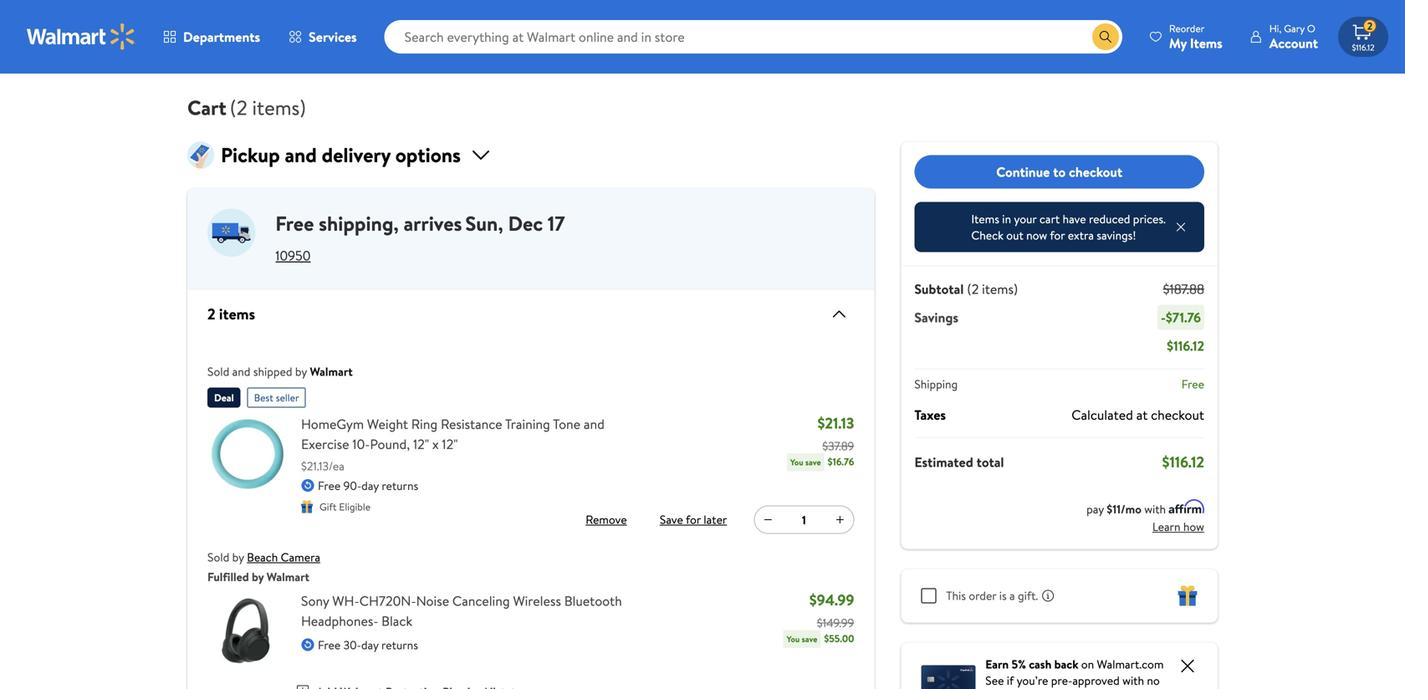 Task type: locate. For each thing, give the bounding box(es) containing it.
day down "headphones-"
[[361, 637, 379, 654]]

(2 for cart
[[230, 94, 247, 122]]

free
[[276, 210, 314, 238], [1182, 376, 1205, 392], [318, 478, 341, 494], [318, 637, 341, 654]]

now
[[1027, 227, 1048, 244]]

days!
[[1064, 617, 1090, 633]]

1 vertical spatial sold
[[208, 549, 230, 566]]

by up fulfilled
[[232, 549, 244, 566]]

0 vertical spatial to
[[1054, 163, 1066, 181]]

2 horizontal spatial and
[[584, 415, 605, 433]]

1 horizontal spatial 2
[[1368, 19, 1373, 33]]

1
[[802, 512, 807, 528]]

camera
[[281, 549, 321, 566]]

free for free
[[1182, 376, 1205, 392]]

1 12" from the left
[[413, 435, 429, 454]]

save inside $21.13 $37.89 you save $16.76
[[806, 457, 821, 468]]

options
[[396, 141, 461, 169]]

x
[[433, 435, 439, 454]]

0 vertical spatial by
[[295, 364, 307, 380]]

0 vertical spatial save
[[806, 457, 821, 468]]

save for $94.99
[[802, 634, 818, 645]]

0 vertical spatial returns
[[382, 478, 419, 494]]

you inside $94.99 $149.99 you save $55.00
[[787, 634, 800, 645]]

items
[[1191, 34, 1223, 52], [972, 211, 1000, 227]]

at
[[1137, 406, 1148, 424]]

you for $94.99
[[787, 634, 800, 645]]

your
[[1015, 211, 1037, 227]]

o
[[1308, 21, 1316, 36]]

1 vertical spatial and
[[232, 364, 251, 380]]

and up deal
[[232, 364, 251, 380]]

returns down pound,
[[382, 478, 419, 494]]

day inside become a member to get free same-day delivery, gas discounts & more!
[[1157, 577, 1175, 593]]

continue
[[997, 163, 1051, 181]]

continue to checkout button
[[915, 155, 1205, 189]]

a
[[1016, 577, 1021, 593]]

12" left x
[[413, 435, 429, 454]]

0 horizontal spatial items)
[[252, 94, 306, 122]]

$21.13
[[818, 413, 855, 434]]

delivery
[[322, 141, 391, 169]]

day up eligible
[[362, 478, 379, 494]]

day
[[362, 478, 379, 494], [1157, 577, 1175, 593], [361, 637, 379, 654]]

hide all items image
[[823, 304, 850, 324]]

cart_gic_illustration image
[[187, 142, 214, 169]]

2 left the items
[[208, 304, 216, 325]]

my
[[1170, 34, 1188, 52]]

sold inside sold by beach camera fulfilled by walmart
[[208, 549, 230, 566]]

1 vertical spatial items)
[[983, 280, 1019, 298]]

save left "$16.76"
[[806, 457, 821, 468]]

to right continue
[[1054, 163, 1066, 181]]

free left 30-
[[318, 637, 341, 654]]

savings!
[[1097, 227, 1137, 244]]

for right save
[[686, 512, 701, 528]]

extra
[[1068, 227, 1095, 244]]

walmart plus image
[[915, 586, 965, 603]]

sony wh-ch720n-noise canceling wireless bluetooth headphones- black link
[[301, 591, 651, 631]]

by down beach at bottom
[[252, 569, 264, 585]]

0 horizontal spatial to
[[1054, 163, 1066, 181]]

free down $21.13/ea in the bottom left of the page
[[318, 478, 341, 494]]

with
[[1145, 501, 1167, 518]]

1 returns from the top
[[382, 478, 419, 494]]

0 vertical spatial you
[[791, 457, 804, 468]]

out
[[1007, 227, 1024, 244]]

free up 10950
[[276, 210, 314, 238]]

and right tone
[[584, 415, 605, 433]]

2 vertical spatial day
[[361, 637, 379, 654]]

arrives
[[404, 210, 462, 238]]

1 horizontal spatial by
[[252, 569, 264, 585]]

0 vertical spatial items)
[[252, 94, 306, 122]]

1 horizontal spatial free
[[1103, 577, 1124, 593]]

1 vertical spatial to
[[1069, 577, 1080, 593]]

0 vertical spatial items
[[1191, 34, 1223, 52]]

to inside button
[[1054, 163, 1066, 181]]

banner
[[902, 569, 1218, 653]]

checkout for continue to checkout
[[1069, 163, 1123, 181]]

sold up deal
[[208, 364, 230, 380]]

checkout up reduced
[[1069, 163, 1123, 181]]

you
[[791, 457, 804, 468], [787, 634, 800, 645]]

wireless
[[513, 592, 561, 610]]

2 vertical spatial $116.12
[[1163, 452, 1205, 473]]

0 vertical spatial day
[[362, 478, 379, 494]]

2 vertical spatial by
[[252, 569, 264, 585]]

0 horizontal spatial for
[[686, 512, 701, 528]]

try walmart+ free for 30 days!
[[937, 617, 1090, 633]]

sold
[[208, 364, 230, 380], [208, 549, 230, 566]]

items) down check
[[983, 280, 1019, 298]]

and right pickup at the left of page
[[285, 141, 317, 169]]

1 vertical spatial walmart
[[267, 569, 310, 585]]

$116.12 down $71.76
[[1168, 337, 1205, 355]]

items) up pickup at the left of page
[[252, 94, 306, 122]]

save left $55.00
[[802, 634, 818, 645]]

0 vertical spatial free
[[1103, 577, 1124, 593]]

homegym weight ring resistance training tone and exercise 10-pound, 12" x 12", with add-on services, $21.13/ea, 1 in cart gift eligible image
[[208, 414, 288, 495]]

1 horizontal spatial for
[[1030, 617, 1045, 633]]

remove
[[586, 512, 627, 528]]

gas
[[1018, 593, 1035, 609]]

1 vertical spatial you
[[787, 634, 800, 645]]

pay
[[1087, 501, 1105, 518]]

day left close walmart plus section icon on the bottom right of page
[[1157, 577, 1175, 593]]

0 vertical spatial for
[[1051, 227, 1066, 244]]

1 vertical spatial 2
[[208, 304, 216, 325]]

(2 for subtotal
[[968, 280, 979, 298]]

savings
[[915, 308, 959, 327]]

0 vertical spatial $116.12
[[1353, 42, 1375, 53]]

0 vertical spatial 2
[[1368, 19, 1373, 33]]

walmart down beach camera link
[[267, 569, 310, 585]]

1 horizontal spatial items
[[1191, 34, 1223, 52]]

save for later
[[660, 512, 728, 528]]

1 vertical spatial returns
[[382, 637, 418, 654]]

free down gas
[[1007, 617, 1028, 633]]

0 horizontal spatial free
[[1007, 617, 1028, 633]]

2 returns from the top
[[382, 637, 418, 654]]

for inside items in your cart have reduced prices. check out now for extra savings!
[[1051, 227, 1066, 244]]

1 horizontal spatial checkout
[[1152, 406, 1205, 424]]

2 for 2 items
[[208, 304, 216, 325]]

free
[[1103, 577, 1124, 593], [1007, 617, 1028, 633]]

fulfillment logo image
[[208, 209, 255, 257]]

sold up fulfilled
[[208, 549, 230, 566]]

2 horizontal spatial for
[[1051, 227, 1066, 244]]

returns
[[382, 478, 419, 494], [382, 637, 418, 654]]

continue to checkout
[[997, 163, 1123, 181]]

0 horizontal spatial walmart
[[267, 569, 310, 585]]

1 vertical spatial by
[[232, 549, 244, 566]]

0 horizontal spatial items
[[972, 211, 1000, 227]]

taxes
[[915, 406, 947, 424]]

1 vertical spatial items
[[972, 211, 1000, 227]]

items)
[[252, 94, 306, 122], [983, 280, 1019, 298]]

search icon image
[[1100, 30, 1113, 44]]

1 vertical spatial (2
[[968, 280, 979, 298]]

Try Walmart+ free for 30 days! checkbox
[[915, 617, 930, 632]]

0 vertical spatial walmart
[[310, 364, 353, 380]]

1 vertical spatial for
[[686, 512, 701, 528]]

1 vertical spatial save
[[802, 634, 818, 645]]

1 horizontal spatial items)
[[983, 280, 1019, 298]]

for inside button
[[686, 512, 701, 528]]

1 horizontal spatial and
[[285, 141, 317, 169]]

get
[[1083, 577, 1100, 593]]

for right now
[[1051, 227, 1066, 244]]

items
[[219, 304, 255, 325]]

close nudge image
[[1175, 221, 1188, 234]]

save inside $94.99 $149.99 you save $55.00
[[802, 634, 818, 645]]

items right my
[[1191, 34, 1223, 52]]

deal
[[214, 391, 234, 405]]

free shipping , arrives sun, dec 17
[[276, 210, 565, 238]]

services
[[309, 28, 357, 46]]

best
[[254, 391, 274, 405]]

to left get at the bottom of page
[[1069, 577, 1080, 593]]

0 vertical spatial sold
[[208, 364, 230, 380]]

resistance
[[441, 415, 503, 433]]

sold and shipped by walmart
[[208, 364, 353, 380]]

by right the shipped on the bottom
[[295, 364, 307, 380]]

0 horizontal spatial (2
[[230, 94, 247, 122]]

walmart
[[310, 364, 353, 380], [267, 569, 310, 585]]

items in your cart have reduced prices. check out now for extra savings!
[[972, 211, 1166, 244]]

items) for cart (2 items)
[[252, 94, 306, 122]]

affirm image
[[1169, 500, 1205, 514]]

cart
[[1040, 211, 1060, 227]]

$116.12 right the account on the right of page
[[1353, 42, 1375, 53]]

2 vertical spatial for
[[1030, 617, 1045, 633]]

0 horizontal spatial and
[[232, 364, 251, 380]]

0 horizontal spatial 12"
[[413, 435, 429, 454]]

total
[[977, 453, 1005, 472]]

0 horizontal spatial checkout
[[1069, 163, 1123, 181]]

day for free 90-day returns
[[362, 478, 379, 494]]

decrease quantity homegym weight ring resistance training tone and exercise 10-pound, 12" x 12", current quantity 1 image
[[762, 513, 775, 527]]

fulfilled
[[208, 569, 249, 585]]

and for sold
[[232, 364, 251, 380]]

2 sold from the top
[[208, 549, 230, 566]]

beach
[[247, 549, 278, 566]]

you left "$16.76"
[[791, 457, 804, 468]]

checkout
[[1069, 163, 1123, 181], [1152, 406, 1205, 424]]

(2 right subtotal
[[968, 280, 979, 298]]

1 sold from the top
[[208, 364, 230, 380]]

1 vertical spatial day
[[1157, 577, 1175, 593]]

(2 right the cart
[[230, 94, 247, 122]]

save for later button
[[657, 507, 731, 534]]

free inside become a member to get free same-day delivery, gas discounts & more!
[[1103, 577, 1124, 593]]

2 vertical spatial and
[[584, 415, 605, 433]]

2 12" from the left
[[442, 435, 458, 454]]

sony
[[301, 592, 329, 610]]

0 vertical spatial checkout
[[1069, 163, 1123, 181]]

learn
[[1153, 519, 1181, 535]]

for left '30' on the bottom right of page
[[1030, 617, 1045, 633]]

you left $55.00
[[787, 634, 800, 645]]

free for free 90-day returns
[[318, 478, 341, 494]]

2
[[1368, 19, 1373, 33], [208, 304, 216, 325]]

1 horizontal spatial (2
[[968, 280, 979, 298]]

walmart up homegym
[[310, 364, 353, 380]]

gary
[[1285, 21, 1306, 36]]

0 horizontal spatial by
[[232, 549, 244, 566]]

0 vertical spatial and
[[285, 141, 317, 169]]

walmart image
[[27, 23, 136, 50]]

0 horizontal spatial 2
[[208, 304, 216, 325]]

shipped
[[253, 364, 293, 380]]

by
[[295, 364, 307, 380], [232, 549, 244, 566], [252, 569, 264, 585]]

&
[[1089, 593, 1097, 609]]

best seller
[[254, 391, 299, 405]]

1 vertical spatial $116.12
[[1168, 337, 1205, 355]]

checkout inside button
[[1069, 163, 1123, 181]]

free up the 'calculated at checkout'
[[1182, 376, 1205, 392]]

1 horizontal spatial to
[[1069, 577, 1080, 593]]

you inside $21.13 $37.89 you save $16.76
[[791, 457, 804, 468]]

you for $21.13
[[791, 457, 804, 468]]

returns down black
[[382, 637, 418, 654]]

save
[[660, 512, 684, 528]]

have
[[1063, 211, 1087, 227]]

-$71.76
[[1162, 308, 1202, 327]]

canceling
[[453, 592, 510, 610]]

checkout right "at"
[[1152, 406, 1205, 424]]

12" right x
[[442, 435, 458, 454]]

free for free 30-day returns
[[318, 637, 341, 654]]

$11/mo
[[1107, 501, 1142, 518]]

1 vertical spatial checkout
[[1152, 406, 1205, 424]]

ch720n-
[[360, 592, 416, 610]]

1 horizontal spatial 12"
[[442, 435, 458, 454]]

0 vertical spatial (2
[[230, 94, 247, 122]]

$16.76
[[828, 455, 855, 469]]

items left the in
[[972, 211, 1000, 227]]

$116.12 up affirm icon
[[1163, 452, 1205, 473]]

2 for 2
[[1368, 19, 1373, 33]]

2 right o
[[1368, 19, 1373, 33]]

free right get at the bottom of page
[[1103, 577, 1124, 593]]

black
[[382, 612, 413, 631]]



Task type: vqa. For each thing, say whether or not it's contained in the screenshot.


Task type: describe. For each thing, give the bounding box(es) containing it.
sold for sold and shipped by walmart
[[208, 364, 230, 380]]

Search search field
[[385, 20, 1123, 54]]

reorder my items
[[1170, 21, 1223, 52]]

wh-
[[333, 592, 360, 610]]

day for free 30-day returns
[[361, 637, 379, 654]]

account
[[1270, 34, 1319, 52]]

dec
[[508, 210, 543, 238]]

homegym weight ring resistance training tone and exercise 10-pound, 12" x 12" link
[[301, 414, 651, 454]]

-
[[1162, 308, 1167, 327]]

returns for free 30-day returns
[[382, 637, 418, 654]]

weight
[[367, 415, 408, 433]]

shipping
[[319, 210, 394, 238]]

seller
[[276, 391, 299, 405]]

returns for free 90-day returns
[[382, 478, 419, 494]]

10950
[[276, 246, 311, 265]]

free for free shipping , arrives sun, dec 17
[[276, 210, 314, 238]]

items) for subtotal (2 items)
[[983, 280, 1019, 298]]

sony wh-ch720n-noise canceling wireless bluetooth headphones- black
[[301, 592, 622, 631]]

$71.76
[[1167, 308, 1202, 327]]

pay $11/mo with
[[1087, 501, 1169, 518]]

$37.89
[[823, 438, 855, 454]]

beach camera link
[[247, 549, 321, 566]]

calculated
[[1072, 406, 1134, 424]]

headphones-
[[301, 612, 379, 631]]

1 vertical spatial free
[[1007, 617, 1028, 633]]

30
[[1048, 617, 1062, 633]]

pound,
[[370, 435, 410, 454]]

cart
[[187, 94, 227, 122]]

and inside homegym weight ring resistance training tone and exercise 10-pound, 12" x 12" $21.13/ea
[[584, 415, 605, 433]]

30-
[[344, 637, 361, 654]]

services button
[[275, 17, 371, 57]]

gift eligible
[[320, 500, 371, 514]]

ring
[[412, 415, 438, 433]]

bluetooth
[[565, 592, 622, 610]]

close walmart plus section image
[[1192, 586, 1205, 600]]

10-
[[353, 435, 370, 454]]

exercise
[[301, 435, 349, 454]]

2 horizontal spatial by
[[295, 364, 307, 380]]

and for pickup
[[285, 141, 317, 169]]

sold by beach camera fulfilled by walmart
[[208, 549, 321, 585]]

$94.99 $149.99 you save $55.00
[[787, 590, 855, 646]]

banner containing become a member to get free same-day delivery, gas discounts & more!
[[902, 569, 1218, 653]]

10950 button
[[276, 246, 311, 265]]

to inside become a member to get free same-day delivery, gas discounts & more!
[[1069, 577, 1080, 593]]

subtotal (2 items)
[[915, 280, 1019, 298]]

eligible
[[339, 500, 371, 514]]

gifteligibleicon image
[[301, 501, 313, 513]]

hi,
[[1270, 21, 1282, 36]]

homegym weight ring resistance training tone and exercise 10-pound, 12" x 12" $21.13/ea
[[301, 415, 605, 475]]

$187.88
[[1164, 280, 1205, 298]]

pickup and delivery options button
[[187, 141, 875, 169]]

sony wh-ch720n-noise canceling wireless bluetooth headphones- black, with add-on services, 1 in cart image
[[208, 591, 288, 672]]

walmart inside sold by beach camera fulfilled by walmart
[[267, 569, 310, 585]]

later
[[704, 512, 728, 528]]

pickup and delivery options
[[221, 141, 461, 169]]

increase quantity homegym weight ring resistance training tone and exercise 10-pound, 12" x 12", current quantity 1 image
[[834, 513, 847, 527]]

save for $21.13
[[806, 457, 821, 468]]

calculated at checkout
[[1072, 406, 1205, 424]]

items inside reorder my items
[[1191, 34, 1223, 52]]

become
[[972, 577, 1013, 593]]

gift
[[320, 500, 337, 514]]

for inside banner
[[1030, 617, 1045, 633]]

free shipping, arrives sun, dec 17 10950 element
[[187, 189, 875, 276]]

sold for sold by beach camera fulfilled by walmart
[[208, 549, 230, 566]]

estimated total
[[915, 453, 1005, 472]]

estimated
[[915, 453, 974, 472]]

sun,
[[466, 210, 504, 238]]

reduced
[[1090, 211, 1131, 227]]

$149.99
[[817, 615, 855, 631]]

check
[[972, 227, 1004, 244]]

same-
[[1127, 577, 1157, 593]]

free 90-day returns
[[318, 478, 419, 494]]

items inside items in your cart have reduced prices. check out now for extra savings!
[[972, 211, 1000, 227]]

more!
[[1100, 593, 1130, 609]]

Walmart Site-Wide search field
[[385, 20, 1123, 54]]

,
[[394, 210, 399, 238]]

remove button
[[580, 507, 633, 534]]

reorder
[[1170, 21, 1205, 36]]

$94.99
[[810, 590, 855, 611]]

$55.00
[[825, 632, 855, 646]]

training
[[505, 415, 550, 433]]

how
[[1184, 519, 1205, 535]]

17
[[548, 210, 565, 238]]

checkout for calculated at checkout
[[1152, 406, 1205, 424]]

in
[[1003, 211, 1012, 227]]

tone
[[553, 415, 581, 433]]

1 horizontal spatial walmart
[[310, 364, 353, 380]]

prices.
[[1134, 211, 1166, 227]]

noise
[[416, 592, 449, 610]]

delivery,
[[972, 593, 1015, 609]]

learn how
[[1153, 519, 1205, 535]]



